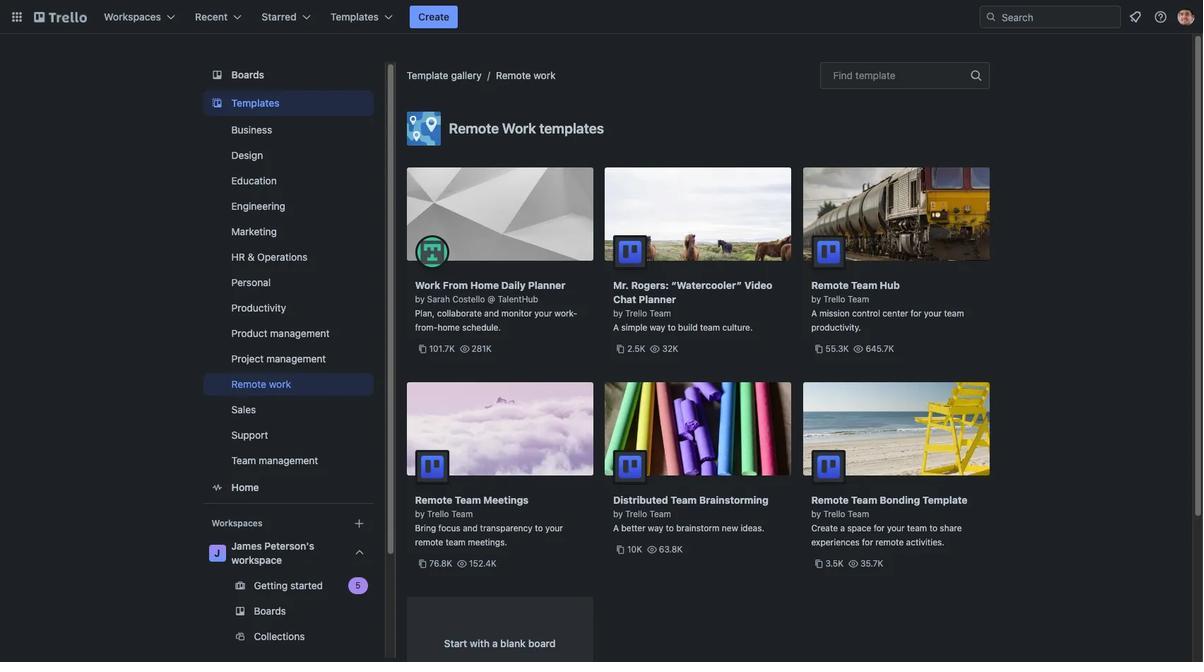 Task type: locate. For each thing, give the bounding box(es) containing it.
a for distributed team brainstorming
[[614, 523, 619, 534]]

boards link
[[203, 62, 374, 88], [203, 600, 374, 623]]

1 vertical spatial home
[[232, 481, 259, 493]]

management for product management
[[270, 327, 330, 339]]

work up 'sarah' at left top
[[415, 279, 441, 291]]

boards link up templates link
[[203, 62, 374, 88]]

starred button
[[253, 6, 319, 28]]

boards
[[232, 69, 264, 81], [254, 605, 286, 617]]

home image
[[209, 479, 226, 496]]

trello team image
[[812, 235, 846, 269], [415, 450, 449, 484], [614, 450, 648, 484]]

2.5k
[[628, 344, 646, 354]]

search image
[[986, 11, 997, 23]]

remote work up remote work templates on the top of page
[[496, 69, 556, 81]]

a inside "mr. rogers: "watercooler" video chat planner by trello team a simple way to build team culture."
[[614, 322, 619, 333]]

trello up the experiences
[[824, 509, 846, 520]]

remote team meetings by trello team bring focus and transparency to your remote team meetings.
[[415, 494, 563, 548]]

1 vertical spatial boards link
[[203, 600, 374, 623]]

team inside remote team hub by trello team a mission control center for your team productivity.
[[945, 308, 965, 319]]

meetings
[[484, 494, 529, 506]]

for right space
[[874, 523, 885, 534]]

0 vertical spatial a
[[841, 523, 846, 534]]

your down bonding
[[888, 523, 905, 534]]

management for team management
[[259, 455, 318, 467]]

personal
[[232, 276, 271, 288]]

home inside work from home daily planner by sarah costello @ talenthub plan, collaborate and monitor your work- from-home schedule.
[[471, 279, 499, 291]]

1 vertical spatial templates
[[232, 97, 280, 109]]

remote inside "remote team meetings by trello team bring focus and transparency to your remote team meetings."
[[415, 537, 444, 548]]

1 vertical spatial planner
[[639, 293, 677, 305]]

remote inside remote team hub by trello team a mission control center for your team productivity.
[[812, 279, 849, 291]]

0 vertical spatial templates
[[331, 11, 379, 23]]

&
[[248, 251, 255, 263]]

create inside create button
[[419, 11, 450, 23]]

way right "simple"
[[650, 322, 666, 333]]

1 vertical spatial create
[[812, 523, 839, 534]]

0 vertical spatial create
[[419, 11, 450, 23]]

2 horizontal spatial for
[[911, 308, 922, 319]]

trello inside remote team bonding template by trello team create a space for your team to share experiences for remote activities.
[[824, 509, 846, 520]]

your for remote team bonding template
[[888, 523, 905, 534]]

a left mission
[[812, 308, 818, 319]]

1 vertical spatial a
[[493, 638, 498, 650]]

remote work link
[[496, 69, 556, 81], [203, 373, 374, 396]]

brainstorming
[[700, 494, 769, 506]]

a
[[812, 308, 818, 319], [614, 322, 619, 333], [614, 523, 619, 534]]

your right transparency
[[546, 523, 563, 534]]

team management
[[232, 455, 318, 467]]

work down the project management
[[269, 378, 291, 390]]

blank
[[501, 638, 526, 650]]

template board image
[[209, 95, 226, 112]]

remote down bring
[[415, 537, 444, 548]]

2 horizontal spatial trello team image
[[812, 235, 846, 269]]

your inside remote team hub by trello team a mission control center for your team productivity.
[[925, 308, 942, 319]]

2 vertical spatial a
[[614, 523, 619, 534]]

0 notifications image
[[1128, 8, 1145, 25]]

1 boards link from the top
[[203, 62, 374, 88]]

1 vertical spatial work
[[415, 279, 441, 291]]

templates inside templates link
[[232, 97, 280, 109]]

trello inside remote team hub by trello team a mission control center for your team productivity.
[[824, 294, 846, 305]]

ideas.
[[741, 523, 765, 534]]

trello inside "remote team meetings by trello team bring focus and transparency to your remote team meetings."
[[427, 509, 449, 520]]

for right center on the top
[[911, 308, 922, 319]]

and
[[485, 308, 499, 319], [463, 523, 478, 534]]

from-
[[415, 322, 438, 333]]

boards for 2nd boards link
[[254, 605, 286, 617]]

to inside remote team bonding template by trello team create a space for your team to share experiences for remote activities.
[[930, 523, 938, 534]]

remote work down the project
[[232, 378, 291, 390]]

your
[[535, 308, 552, 319], [925, 308, 942, 319], [546, 523, 563, 534], [888, 523, 905, 534]]

templates right starred popup button
[[331, 11, 379, 23]]

templates button
[[322, 6, 402, 28]]

project management
[[232, 353, 326, 365]]

template left gallery
[[407, 69, 449, 81]]

planner
[[528, 279, 566, 291], [639, 293, 677, 305]]

to right transparency
[[535, 523, 543, 534]]

trello team image up bring
[[415, 450, 449, 484]]

by inside remote team bonding template by trello team create a space for your team to share experiences for remote activities.
[[812, 509, 822, 520]]

management inside "link"
[[270, 327, 330, 339]]

0 horizontal spatial work
[[415, 279, 441, 291]]

101.7k
[[429, 344, 455, 354]]

281k
[[472, 344, 492, 354]]

1 vertical spatial remote work
[[232, 378, 291, 390]]

team down focus
[[446, 537, 466, 548]]

trello team image up distributed
[[614, 450, 648, 484]]

remote up bring
[[415, 494, 453, 506]]

1 horizontal spatial template
[[923, 494, 968, 506]]

a inside distributed team brainstorming by trello team a better way to brainstorm new ideas.
[[614, 523, 619, 534]]

management down product management "link"
[[267, 353, 326, 365]]

trello up better
[[626, 509, 648, 520]]

by down chat
[[614, 308, 623, 319]]

planner inside "mr. rogers: "watercooler" video chat planner by trello team a simple way to build team culture."
[[639, 293, 677, 305]]

trello team image for mr.
[[614, 235, 648, 269]]

1 horizontal spatial remote work link
[[496, 69, 556, 81]]

a inside remote team hub by trello team a mission control center for your team productivity.
[[812, 308, 818, 319]]

1 horizontal spatial home
[[471, 279, 499, 291]]

1 horizontal spatial work
[[503, 120, 536, 136]]

productivity link
[[203, 297, 374, 320]]

a left "simple"
[[614, 322, 619, 333]]

remote up 35.7k
[[876, 537, 904, 548]]

to
[[668, 322, 676, 333], [535, 523, 543, 534], [666, 523, 674, 534], [930, 523, 938, 534]]

1 horizontal spatial trello team image
[[614, 450, 648, 484]]

remote
[[415, 537, 444, 548], [876, 537, 904, 548]]

1 horizontal spatial a
[[841, 523, 846, 534]]

your inside remote team bonding template by trello team create a space for your team to share experiences for remote activities.
[[888, 523, 905, 534]]

started
[[291, 580, 323, 592]]

1 vertical spatial management
[[267, 353, 326, 365]]

to up 63.8k
[[666, 523, 674, 534]]

1 vertical spatial workspaces
[[212, 518, 263, 529]]

remote
[[496, 69, 531, 81], [449, 120, 499, 136], [812, 279, 849, 291], [232, 378, 267, 390], [415, 494, 453, 506], [812, 494, 849, 506]]

trello inside "mr. rogers: "watercooler" video chat planner by trello team a simple way to build team culture."
[[626, 308, 648, 319]]

0 horizontal spatial remote work
[[232, 378, 291, 390]]

a up the experiences
[[841, 523, 846, 534]]

by up bring
[[415, 509, 425, 520]]

1 vertical spatial for
[[874, 523, 885, 534]]

templates up "business"
[[232, 97, 280, 109]]

work left the templates
[[503, 120, 536, 136]]

team right build
[[701, 322, 721, 333]]

remote work
[[496, 69, 556, 81], [232, 378, 291, 390]]

0 horizontal spatial workspaces
[[104, 11, 161, 23]]

template up share
[[923, 494, 968, 506]]

chat
[[614, 293, 637, 305]]

0 horizontal spatial templates
[[232, 97, 280, 109]]

management for project management
[[267, 353, 326, 365]]

create a workspace image
[[351, 515, 368, 532]]

by up plan,
[[415, 294, 425, 305]]

project management link
[[203, 348, 374, 370]]

your inside "remote team meetings by trello team bring focus and transparency to your remote team meetings."
[[546, 523, 563, 534]]

1 horizontal spatial work
[[534, 69, 556, 81]]

work-
[[555, 308, 578, 319]]

trello team image for distributed team brainstorming
[[614, 450, 648, 484]]

primary element
[[0, 0, 1204, 34]]

1 vertical spatial a
[[614, 322, 619, 333]]

0 horizontal spatial template
[[407, 69, 449, 81]]

plan,
[[415, 308, 435, 319]]

remote inside "remote team meetings by trello team bring focus and transparency to your remote team meetings."
[[415, 494, 453, 506]]

for down space
[[863, 537, 874, 548]]

recent
[[195, 11, 228, 23]]

template inside remote team bonding template by trello team create a space for your team to share experiences for remote activities.
[[923, 494, 968, 506]]

0 vertical spatial management
[[270, 327, 330, 339]]

a left better
[[614, 523, 619, 534]]

hub
[[880, 279, 900, 291]]

getting started
[[254, 580, 323, 592]]

engineering link
[[203, 195, 374, 218]]

mr. rogers: "watercooler" video chat planner by trello team a simple way to build team culture.
[[614, 279, 773, 333]]

0 horizontal spatial remote
[[415, 537, 444, 548]]

team inside remote team bonding template by trello team create a space for your team to share experiences for remote activities.
[[908, 523, 928, 534]]

management down the productivity link
[[270, 327, 330, 339]]

a right with
[[493, 638, 498, 650]]

trello inside distributed team brainstorming by trello team a better way to brainstorm new ideas.
[[626, 509, 648, 520]]

1 vertical spatial and
[[463, 523, 478, 534]]

55.3k
[[826, 344, 849, 354]]

and right focus
[[463, 523, 478, 534]]

j
[[214, 547, 220, 559]]

your right center on the top
[[925, 308, 942, 319]]

sales link
[[203, 399, 374, 421]]

open information menu image
[[1154, 10, 1169, 24]]

1 vertical spatial remote work link
[[203, 373, 374, 396]]

boards right board image
[[232, 69, 264, 81]]

team inside "remote team meetings by trello team bring focus and transparency to your remote team meetings."
[[446, 537, 466, 548]]

meetings.
[[468, 537, 508, 548]]

activities.
[[907, 537, 945, 548]]

to inside distributed team brainstorming by trello team a better way to brainstorm new ideas.
[[666, 523, 674, 534]]

for
[[911, 308, 922, 319], [874, 523, 885, 534], [863, 537, 874, 548]]

create inside remote team bonding template by trello team create a space for your team to share experiences for remote activities.
[[812, 523, 839, 534]]

team up activities. at bottom right
[[908, 523, 928, 534]]

distributed
[[614, 494, 669, 506]]

education
[[232, 175, 277, 187]]

focus
[[439, 523, 461, 534]]

management down support "link"
[[259, 455, 318, 467]]

by up mission
[[812, 294, 822, 305]]

remote up space
[[812, 494, 849, 506]]

trello up "simple"
[[626, 308, 648, 319]]

0 vertical spatial remote work
[[496, 69, 556, 81]]

1 horizontal spatial for
[[874, 523, 885, 534]]

and down @
[[485, 308, 499, 319]]

0 vertical spatial work
[[534, 69, 556, 81]]

sales
[[232, 404, 256, 416]]

personal link
[[203, 271, 374, 294]]

workspaces
[[104, 11, 161, 23], [212, 518, 263, 529]]

to left build
[[668, 322, 676, 333]]

support link
[[203, 424, 374, 447]]

trello team image
[[614, 235, 648, 269], [812, 450, 846, 484]]

remote for meetings
[[415, 494, 453, 506]]

0 vertical spatial boards
[[232, 69, 264, 81]]

create
[[419, 11, 450, 23], [812, 523, 839, 534]]

1 vertical spatial boards
[[254, 605, 286, 617]]

bonding
[[880, 494, 921, 506]]

to inside "mr. rogers: "watercooler" video chat planner by trello team a simple way to build team culture."
[[668, 322, 676, 333]]

your inside work from home daily planner by sarah costello @ talenthub plan, collaborate and monitor your work- from-home schedule.
[[535, 308, 552, 319]]

by inside "remote team meetings by trello team bring focus and transparency to your remote team meetings."
[[415, 509, 425, 520]]

0 vertical spatial boards link
[[203, 62, 374, 88]]

remote for hub
[[812, 279, 849, 291]]

2 remote from the left
[[876, 537, 904, 548]]

home right home icon
[[232, 481, 259, 493]]

by
[[415, 294, 425, 305], [812, 294, 822, 305], [614, 308, 623, 319], [415, 509, 425, 520], [614, 509, 623, 520], [812, 509, 822, 520]]

0 vertical spatial home
[[471, 279, 499, 291]]

home up @
[[471, 279, 499, 291]]

remote work link up remote work templates on the top of page
[[496, 69, 556, 81]]

1 horizontal spatial remote
[[876, 537, 904, 548]]

management
[[270, 327, 330, 339], [267, 353, 326, 365], [259, 455, 318, 467]]

for inside remote team hub by trello team a mission control center for your team productivity.
[[911, 308, 922, 319]]

0 horizontal spatial trello team image
[[614, 235, 648, 269]]

work up remote work templates on the top of page
[[534, 69, 556, 81]]

remote inside remote team bonding template by trello team create a space for your team to share experiences for remote activities.
[[812, 494, 849, 506]]

create up the experiences
[[812, 523, 839, 534]]

your for remote team meetings
[[546, 523, 563, 534]]

home link
[[203, 475, 374, 501]]

1 vertical spatial way
[[648, 523, 664, 534]]

1 horizontal spatial templates
[[331, 11, 379, 23]]

way
[[650, 322, 666, 333], [648, 523, 664, 534]]

productivity
[[232, 302, 286, 314]]

0 horizontal spatial a
[[493, 638, 498, 650]]

boards down getting
[[254, 605, 286, 617]]

your left work- in the left top of the page
[[535, 308, 552, 319]]

1 vertical spatial template
[[923, 494, 968, 506]]

team
[[945, 308, 965, 319], [701, 322, 721, 333], [908, 523, 928, 534], [446, 537, 466, 548]]

sarah
[[427, 294, 450, 305]]

to inside "remote team meetings by trello team bring focus and transparency to your remote team meetings."
[[535, 523, 543, 534]]

gallery
[[451, 69, 482, 81]]

way right better
[[648, 523, 664, 534]]

brainstorm
[[677, 523, 720, 534]]

0 vertical spatial planner
[[528, 279, 566, 291]]

trello team image up mission
[[812, 235, 846, 269]]

0 vertical spatial workspaces
[[104, 11, 161, 23]]

better
[[622, 523, 646, 534]]

talenthub
[[498, 294, 539, 305]]

by up the experiences
[[812, 509, 822, 520]]

collaborate
[[437, 308, 482, 319]]

0 horizontal spatial work
[[269, 378, 291, 390]]

business link
[[203, 119, 374, 141]]

1 horizontal spatial planner
[[639, 293, 677, 305]]

remote work inside remote work link
[[232, 378, 291, 390]]

1 horizontal spatial and
[[485, 308, 499, 319]]

with
[[470, 638, 490, 650]]

2 vertical spatial management
[[259, 455, 318, 467]]

to up activities. at bottom right
[[930, 523, 938, 534]]

trello up focus
[[427, 509, 449, 520]]

by inside distributed team brainstorming by trello team a better way to brainstorm new ideas.
[[614, 509, 623, 520]]

1 vertical spatial trello team image
[[812, 450, 846, 484]]

0 horizontal spatial and
[[463, 523, 478, 534]]

0 vertical spatial trello team image
[[614, 235, 648, 269]]

0 vertical spatial and
[[485, 308, 499, 319]]

0 vertical spatial way
[[650, 322, 666, 333]]

planner up "talenthub" in the top left of the page
[[528, 279, 566, 291]]

0 horizontal spatial planner
[[528, 279, 566, 291]]

way inside distributed team brainstorming by trello team a better way to brainstorm new ideas.
[[648, 523, 664, 534]]

trello up mission
[[824, 294, 846, 305]]

0 horizontal spatial create
[[419, 11, 450, 23]]

distributed team brainstorming by trello team a better way to brainstorm new ideas.
[[614, 494, 769, 534]]

2 boards link from the top
[[203, 600, 374, 623]]

create up template gallery
[[419, 11, 450, 23]]

0 horizontal spatial trello team image
[[415, 450, 449, 484]]

your for remote team hub
[[925, 308, 942, 319]]

remote work link down project management link
[[203, 373, 374, 396]]

0 horizontal spatial for
[[863, 537, 874, 548]]

planner inside work from home daily planner by sarah costello @ talenthub plan, collaborate and monitor your work- from-home schedule.
[[528, 279, 566, 291]]

0 vertical spatial a
[[812, 308, 818, 319]]

remote right remote work icon at the left top of page
[[449, 120, 499, 136]]

trello for distributed team brainstorming
[[626, 509, 648, 520]]

0 vertical spatial for
[[911, 308, 922, 319]]

design
[[232, 149, 263, 161]]

team management link
[[203, 450, 374, 472]]

0 horizontal spatial home
[[232, 481, 259, 493]]

team right center on the top
[[945, 308, 965, 319]]

boards link down getting started
[[203, 600, 374, 623]]

planner down "rogers:"
[[639, 293, 677, 305]]

by inside "mr. rogers: "watercooler" video chat planner by trello team a simple way to build team culture."
[[614, 308, 623, 319]]

1 horizontal spatial trello team image
[[812, 450, 846, 484]]

remote up mission
[[812, 279, 849, 291]]

starred
[[262, 11, 297, 23]]

by up better
[[614, 509, 623, 520]]

1 horizontal spatial create
[[812, 523, 839, 534]]

1 remote from the left
[[415, 537, 444, 548]]



Task type: vqa. For each thing, say whether or not it's contained in the screenshot.
THE WORKSPACE
yes



Task type: describe. For each thing, give the bounding box(es) containing it.
trello team image for remote team meetings
[[415, 450, 449, 484]]

forward image
[[371, 628, 388, 645]]

find
[[834, 69, 853, 81]]

Find template field
[[820, 62, 990, 89]]

productivity.
[[812, 322, 862, 333]]

business
[[232, 124, 272, 136]]

control
[[853, 308, 881, 319]]

10k
[[628, 544, 643, 555]]

trello team image for remote team hub
[[812, 235, 846, 269]]

marketing link
[[203, 221, 374, 243]]

mr.
[[614, 279, 629, 291]]

video
[[745, 279, 773, 291]]

1 vertical spatial work
[[269, 378, 291, 390]]

boards for 1st boards link
[[232, 69, 264, 81]]

152.4k
[[469, 558, 497, 569]]

trello for remote team meetings
[[427, 509, 449, 520]]

remote down the project
[[232, 378, 267, 390]]

for for bonding
[[874, 523, 885, 534]]

product management
[[232, 327, 330, 339]]

0 horizontal spatial remote work link
[[203, 373, 374, 396]]

remote work icon image
[[407, 112, 441, 146]]

template gallery
[[407, 69, 482, 81]]

a inside remote team bonding template by trello team create a space for your team to share experiences for remote activities.
[[841, 523, 846, 534]]

team inside "mr. rogers: "watercooler" video chat planner by trello team a simple way to build team culture."
[[701, 322, 721, 333]]

getting
[[254, 580, 288, 592]]

32k
[[663, 344, 679, 354]]

bring
[[415, 523, 436, 534]]

design link
[[203, 144, 374, 167]]

template
[[856, 69, 896, 81]]

a for remote team hub
[[812, 308, 818, 319]]

start
[[444, 638, 467, 650]]

center
[[883, 308, 909, 319]]

0 vertical spatial template
[[407, 69, 449, 81]]

remote for bonding
[[812, 494, 849, 506]]

start with a blank board button
[[407, 597, 593, 662]]

remote work templates
[[449, 120, 605, 136]]

product management link
[[203, 322, 374, 345]]

way inside "mr. rogers: "watercooler" video chat planner by trello team a simple way to build team culture."
[[650, 322, 666, 333]]

35.7k
[[861, 558, 884, 569]]

templates inside templates popup button
[[331, 11, 379, 23]]

transparency
[[480, 523, 533, 534]]

and inside "remote team meetings by trello team bring focus and transparency to your remote team meetings."
[[463, 523, 478, 534]]

2 vertical spatial for
[[863, 537, 874, 548]]

board
[[529, 638, 556, 650]]

peterson's
[[265, 540, 315, 552]]

daily
[[502, 279, 526, 291]]

back to home image
[[34, 6, 87, 28]]

template gallery link
[[407, 69, 482, 81]]

mission
[[820, 308, 850, 319]]

culture.
[[723, 322, 753, 333]]

costello
[[453, 294, 485, 305]]

engineering
[[232, 200, 286, 212]]

"watercooler"
[[672, 279, 742, 291]]

remote inside remote team bonding template by trello team create a space for your team to share experiences for remote activities.
[[876, 537, 904, 548]]

workspaces inside "popup button"
[[104, 11, 161, 23]]

team inside "mr. rogers: "watercooler" video chat planner by trello team a simple way to build team culture."
[[650, 308, 672, 319]]

hr & operations
[[232, 251, 308, 263]]

645.7k
[[866, 344, 895, 354]]

create button
[[410, 6, 458, 28]]

0 vertical spatial remote work link
[[496, 69, 556, 81]]

monitor
[[502, 308, 532, 319]]

1 horizontal spatial workspaces
[[212, 518, 263, 529]]

remote right gallery
[[496, 69, 531, 81]]

and inside work from home daily planner by sarah costello @ talenthub plan, collaborate and monitor your work- from-home schedule.
[[485, 308, 499, 319]]

templates link
[[203, 90, 374, 116]]

product
[[232, 327, 268, 339]]

76.8k
[[429, 558, 453, 569]]

remote for templates
[[449, 120, 499, 136]]

start with a blank board
[[444, 638, 556, 650]]

0 vertical spatial work
[[503, 120, 536, 136]]

schedule.
[[463, 322, 501, 333]]

work inside work from home daily planner by sarah costello @ talenthub plan, collaborate and monitor your work- from-home schedule.
[[415, 279, 441, 291]]

hr
[[232, 251, 245, 263]]

project
[[232, 353, 264, 365]]

sarah costello @ talenthub image
[[415, 235, 449, 269]]

by inside work from home daily planner by sarah costello @ talenthub plan, collaborate and monitor your work- from-home schedule.
[[415, 294, 425, 305]]

recent button
[[187, 6, 250, 28]]

by inside remote team hub by trello team a mission control center for your team productivity.
[[812, 294, 822, 305]]

trello for remote team hub
[[824, 294, 846, 305]]

for for hub
[[911, 308, 922, 319]]

experiences
[[812, 537, 860, 548]]

1 horizontal spatial remote work
[[496, 69, 556, 81]]

simple
[[622, 322, 648, 333]]

education link
[[203, 170, 374, 192]]

collections
[[254, 631, 305, 643]]

63.8k
[[659, 544, 683, 555]]

james
[[232, 540, 262, 552]]

hr & operations link
[[203, 246, 374, 269]]

support
[[232, 429, 268, 441]]

trello team image for remote
[[812, 450, 846, 484]]

remote team bonding template by trello team create a space for your team to share experiences for remote activities.
[[812, 494, 968, 548]]

find template
[[834, 69, 896, 81]]

Search field
[[997, 6, 1121, 28]]

home
[[438, 322, 460, 333]]

forward image
[[371, 578, 388, 595]]

@
[[488, 294, 496, 305]]

from
[[443, 279, 468, 291]]

new
[[722, 523, 739, 534]]

home inside "link"
[[232, 481, 259, 493]]

build
[[679, 322, 698, 333]]

remote team hub by trello team a mission control center for your team productivity.
[[812, 279, 965, 333]]

workspaces button
[[95, 6, 184, 28]]

a inside button
[[493, 638, 498, 650]]

board image
[[209, 66, 226, 83]]

operations
[[257, 251, 308, 263]]

5
[[356, 580, 361, 591]]

james peterson (jamespeterson93) image
[[1178, 8, 1195, 25]]

share
[[940, 523, 963, 534]]



